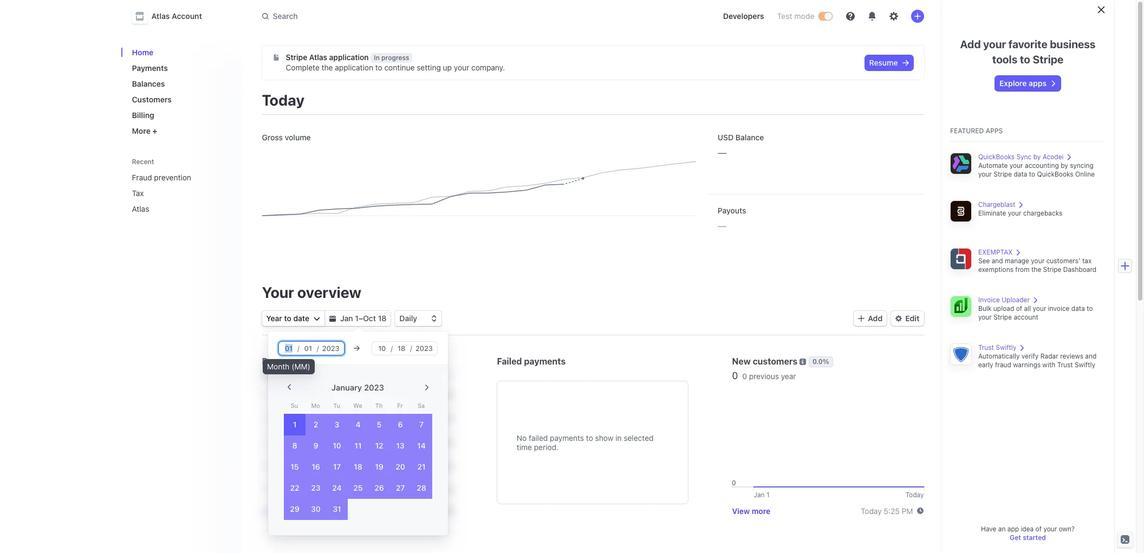 Task type: describe. For each thing, give the bounding box(es) containing it.
21
[[418, 462, 426, 472]]

17 button
[[326, 456, 348, 478]]

toolbar containing add
[[854, 311, 925, 326]]

and inside see and manage your customers' tax exemptions from the stripe dashboard
[[992, 257, 1004, 265]]

to inside bulk upload of all your invoice data to your stripe account
[[1087, 305, 1094, 313]]

month ( mm )
[[267, 362, 311, 371]]

stripe inside "automate your accounting by syncing your stripe data to quickbooks online"
[[994, 170, 1013, 178]]

18 button
[[347, 456, 369, 478]]

atlas account button
[[132, 9, 213, 24]]

21 button
[[411, 456, 433, 478]]

warnings
[[1014, 361, 1041, 369]]

atlas link
[[128, 200, 217, 218]]

developers
[[724, 11, 765, 21]]

failed
[[497, 357, 522, 366]]

year
[[782, 372, 797, 381]]

chargeblast image
[[951, 201, 972, 222]]

19
[[375, 462, 384, 472]]

trust swiftly image
[[951, 344, 972, 365]]

tu
[[333, 402, 340, 409]]

to inside no failed payments to show in selected time period.
[[586, 434, 593, 443]]

25 button
[[347, 478, 369, 499]]

with
[[1043, 361, 1056, 369]]

25
[[354, 484, 363, 493]]

your
[[262, 284, 294, 301]]

0 horizontal spatial 0
[[733, 370, 739, 382]]

today for today
[[262, 91, 305, 109]]

payouts —
[[718, 206, 747, 232]]

payments link
[[128, 59, 232, 77]]

overview
[[298, 284, 362, 301]]

to inside stripe atlas application in progress complete the application to continue setting up your company.
[[376, 63, 383, 72]]

1 vertical spatial application
[[335, 63, 373, 72]]

core navigation links element
[[128, 43, 232, 140]]

your down chargeblast
[[1009, 209, 1022, 217]]

1 $5000.00 from the top
[[417, 462, 454, 471]]

3 button
[[326, 414, 348, 436]]

quickbooks sync by acodei image
[[951, 153, 972, 175]]

home link
[[128, 43, 232, 61]]

info image
[[800, 359, 807, 365]]

mm
[[295, 362, 308, 371]]

invoice uploader image
[[951, 296, 972, 318]]

today 5:25 pm
[[861, 507, 914, 516]]

oct
[[363, 314, 376, 323]]

settings image
[[890, 12, 898, 21]]

swiftly inside automatically verify radar reviews and early fraud warnings with trust swiftly
[[1075, 361, 1096, 369]]

Month text field
[[280, 342, 298, 355]]

9
[[314, 441, 318, 450]]

11 button
[[347, 435, 369, 457]]

edit
[[906, 314, 920, 323]]

favorite
[[1009, 38, 1048, 50]]

0 horizontal spatial svg image
[[273, 54, 279, 61]]

2 button
[[305, 414, 327, 436]]

13
[[396, 441, 405, 450]]

+
[[153, 126, 157, 136]]

your down quickbooks sync by acodei
[[1010, 162, 1024, 170]]

Day text field
[[300, 342, 317, 355]]

15 button
[[284, 456, 306, 478]]

move backward to switch to the previous month. image
[[280, 378, 299, 397]]

resume link
[[865, 55, 914, 70]]

stripe inside bulk upload of all your invoice data to your stripe account
[[994, 313, 1013, 321]]

view for second view more link from right
[[262, 507, 280, 516]]

quickbooks inside "automate your accounting by syncing your stripe data to quickbooks online"
[[1038, 170, 1074, 178]]

26
[[375, 484, 384, 493]]

volume
[[285, 133, 311, 142]]

verify
[[1022, 352, 1039, 360]]

balances
[[132, 79, 165, 88]]

manage
[[1006, 257, 1030, 265]]

11
[[355, 441, 362, 450]]

(
[[292, 362, 295, 371]]

to inside add your favorite business tools to stripe
[[1021, 53, 1031, 66]]

12
[[375, 441, 384, 450]]

26 button
[[369, 478, 390, 499]]

more for 1st view more link from the right
[[752, 507, 771, 516]]

— inside payouts —
[[718, 220, 727, 232]]

17
[[333, 462, 341, 472]]

up
[[443, 63, 452, 72]]

automatically verify radar reviews and early fraud warnings with trust swiftly
[[979, 352, 1097, 369]]

your down 'automate'
[[979, 170, 993, 178]]

Search search field
[[256, 6, 561, 26]]

account
[[172, 11, 202, 21]]

to inside popup button
[[284, 314, 292, 323]]

2 view more link from the left
[[733, 507, 771, 516]]

5 button
[[369, 414, 390, 436]]

tooltip containing month
[[263, 359, 315, 375]]

0.0%
[[813, 358, 830, 366]]

svg image inside 'year to date' popup button
[[314, 316, 320, 322]]

more for second view more link from right
[[282, 507, 300, 516]]

1 horizontal spatial 1
[[355, 314, 359, 323]]

29
[[290, 505, 300, 514]]

data inside bulk upload of all your invoice data to your stripe account
[[1072, 305, 1086, 313]]

continue
[[385, 63, 415, 72]]

featured
[[951, 127, 985, 135]]

Day text field
[[393, 342, 410, 355]]

— inside usd balance —
[[718, 146, 727, 159]]

customers'
[[1047, 257, 1081, 265]]

app
[[1008, 525, 1020, 533]]

6
[[398, 420, 403, 429]]

16
[[312, 462, 320, 472]]

new customers
[[733, 357, 798, 366]]

billing link
[[128, 106, 232, 124]]

atlas for atlas account
[[152, 11, 170, 21]]

data inside "automate your accounting by syncing your stripe data to quickbooks online"
[[1014, 170, 1028, 178]]

january 2023 region
[[277, 374, 765, 525]]

9 button
[[305, 435, 327, 457]]

mode
[[795, 11, 815, 21]]

20
[[396, 462, 405, 472]]

stripe inside add your favorite business tools to stripe
[[1033, 53, 1064, 66]]

selected
[[624, 434, 654, 443]]

failed payments
[[497, 357, 566, 366]]

0 horizontal spatial quickbooks
[[979, 153, 1015, 161]]

the inside see and manage your customers' tax exemptions from the stripe dashboard
[[1032, 266, 1042, 274]]

20 button
[[390, 456, 411, 478]]

your inside add your favorite business tools to stripe
[[984, 38, 1007, 50]]

view more for second view more link from right
[[262, 507, 300, 516]]

see and manage your customers' tax exemptions from the stripe dashboard
[[979, 257, 1097, 274]]

1 / from the left
[[298, 344, 300, 353]]

recent element
[[121, 169, 240, 218]]

an
[[999, 525, 1006, 533]]

quickbooks sync by acodei
[[979, 153, 1064, 161]]

exemptions
[[979, 266, 1014, 274]]

2 horizontal spatial svg image
[[330, 316, 336, 322]]

tax
[[132, 189, 144, 198]]

–
[[359, 314, 363, 323]]

pin to navigation image for tax
[[222, 189, 231, 198]]

Year text field
[[319, 342, 343, 355]]

$22,000.00
[[410, 414, 454, 423]]

2 $5000.00 from the top
[[417, 485, 454, 495]]

invoice
[[979, 296, 1001, 304]]

3 / from the left
[[391, 344, 393, 353]]

show
[[596, 434, 614, 443]]

reviews
[[1061, 352, 1084, 360]]

$25,000.00
[[410, 390, 454, 399]]

no
[[517, 434, 527, 443]]

0 vertical spatial by
[[1034, 153, 1042, 161]]

16 button
[[305, 456, 327, 478]]



Task type: locate. For each thing, give the bounding box(es) containing it.
view more link
[[262, 507, 300, 516], [733, 507, 771, 516]]

0 horizontal spatial today
[[262, 91, 305, 109]]

— down payouts
[[718, 220, 727, 232]]

1 horizontal spatial swiftly
[[1075, 361, 1096, 369]]

10 button
[[326, 435, 348, 457]]

data right invoice
[[1072, 305, 1086, 313]]

resume
[[870, 58, 898, 67]]

trust inside automatically verify radar reviews and early fraud warnings with trust swiftly
[[1058, 361, 1074, 369]]

uploader
[[1002, 296, 1030, 304]]

1 vertical spatial pin to navigation image
[[222, 205, 231, 213]]

1 vertical spatial 1
[[293, 420, 297, 429]]

to down accounting
[[1030, 170, 1036, 178]]

1 horizontal spatial today
[[861, 507, 882, 516]]

mo
[[311, 402, 320, 409]]

january 2023 dialog
[[268, 332, 765, 536]]

0 vertical spatial payments
[[524, 357, 566, 366]]

today for today 5:25 pm
[[861, 507, 882, 516]]

1 vertical spatial and
[[1086, 352, 1097, 360]]

tax link
[[128, 184, 217, 202]]

23 button
[[305, 478, 327, 499]]

0 horizontal spatial payments
[[132, 63, 168, 73]]

usd balance —
[[718, 133, 765, 159]]

of left the all at the bottom of page
[[1017, 305, 1023, 313]]

0 horizontal spatial atlas
[[132, 204, 149, 214]]

your right manage
[[1032, 257, 1045, 265]]

Month text field
[[374, 342, 391, 355]]

1 vertical spatial —
[[718, 220, 727, 232]]

payments down month text field
[[262, 357, 304, 366]]

your overview
[[262, 284, 362, 301]]

1 vertical spatial the
[[1032, 266, 1042, 274]]

view more
[[262, 507, 300, 516], [733, 507, 771, 516]]

1 horizontal spatial the
[[1032, 266, 1042, 274]]

year
[[266, 314, 282, 323]]

in
[[616, 434, 622, 443]]

stripe up complete
[[286, 53, 307, 62]]

1 vertical spatial payments
[[550, 434, 584, 443]]

automate
[[979, 162, 1008, 170]]

2 horizontal spatial atlas
[[309, 53, 327, 62]]

your down bulk
[[979, 313, 993, 321]]

pm
[[902, 507, 914, 516]]

your right 'up'
[[454, 63, 470, 72]]

0 horizontal spatial 18
[[354, 462, 363, 472]]

— down the usd
[[718, 146, 727, 159]]

0 vertical spatial the
[[322, 63, 333, 72]]

1 vertical spatial quickbooks
[[1038, 170, 1074, 178]]

your left own?
[[1044, 525, 1058, 533]]

toolbar
[[854, 311, 925, 326]]

the right from
[[1032, 266, 1042, 274]]

stripe down customers'
[[1044, 266, 1062, 274]]

payments up balances
[[132, 63, 168, 73]]

today up gross volume at the top of the page
[[262, 91, 305, 109]]

featured apps
[[951, 127, 1004, 135]]

recent navigation links element
[[121, 153, 240, 218]]

atlas down tax
[[132, 204, 149, 214]]

0 vertical spatial atlas
[[152, 11, 170, 21]]

th
[[375, 402, 383, 409]]

30 button
[[305, 499, 327, 520]]

stripe down 'automate'
[[994, 170, 1013, 178]]

0 vertical spatial quickbooks
[[979, 153, 1015, 161]]

1 horizontal spatial data
[[1072, 305, 1086, 313]]

2 view from the left
[[733, 507, 750, 516]]

0 inside 0 0 previous year
[[743, 372, 748, 381]]

month
[[267, 362, 290, 371]]

add your favorite business tools to stripe
[[961, 38, 1096, 66]]

1 view more link from the left
[[262, 507, 300, 516]]

by up accounting
[[1034, 153, 1042, 161]]

trust down "reviews"
[[1058, 361, 1074, 369]]

quickbooks down accounting
[[1038, 170, 1074, 178]]

0 horizontal spatial by
[[1034, 153, 1042, 161]]

fraud
[[132, 173, 152, 182]]

add inside button
[[869, 314, 883, 323]]

1 vertical spatial of
[[1036, 525, 1042, 533]]

setting
[[417, 63, 441, 72]]

today left 5:25
[[861, 507, 882, 516]]

4 button
[[347, 414, 369, 436]]

acodei
[[1043, 153, 1064, 161]]

jan 1 – oct 18
[[340, 314, 387, 323]]

swiftly up automatically
[[996, 344, 1017, 352]]

atlas account
[[152, 11, 202, 21]]

1 vertical spatial by
[[1061, 162, 1069, 170]]

no failed payments to show in selected time period.
[[517, 434, 654, 452]]

january
[[332, 383, 362, 392]]

1 more from the left
[[282, 507, 300, 516]]

8
[[292, 441, 297, 450]]

1 horizontal spatial view more
[[733, 507, 771, 516]]

2 view more from the left
[[733, 507, 771, 516]]

18
[[378, 314, 387, 323], [354, 462, 363, 472]]

1 vertical spatial swiftly
[[1075, 361, 1096, 369]]

your right the all at the bottom of page
[[1033, 305, 1047, 313]]

31 button
[[326, 499, 348, 520]]

the inside stripe atlas application in progress complete the application to continue setting up your company.
[[322, 63, 333, 72]]

stripe atlas application in progress complete the application to continue setting up your company.
[[286, 53, 505, 72]]

1 horizontal spatial atlas
[[152, 11, 170, 21]]

date
[[294, 314, 310, 323]]

29 button
[[284, 499, 306, 520]]

Year text field
[[413, 342, 436, 355]]

$15,000.00
[[410, 438, 454, 447]]

payments grid
[[262, 383, 454, 503]]

1 view more from the left
[[262, 507, 300, 516]]

trust
[[979, 344, 995, 352], [1058, 361, 1074, 369]]

quickbooks
[[979, 153, 1015, 161], [1038, 170, 1074, 178]]

1 pin to navigation image from the top
[[222, 189, 231, 198]]

18 inside button
[[354, 462, 363, 472]]

1 horizontal spatial by
[[1061, 162, 1069, 170]]

usd
[[718, 133, 734, 142]]

1 horizontal spatial view more link
[[733, 507, 771, 516]]

1 horizontal spatial trust
[[1058, 361, 1074, 369]]

0 vertical spatial today
[[262, 91, 305, 109]]

we
[[354, 402, 363, 409]]

atlas left account
[[152, 11, 170, 21]]

pin to navigation image for atlas
[[222, 205, 231, 213]]

to down in
[[376, 63, 383, 72]]

view for 1st view more link from the right
[[733, 507, 750, 516]]

0 vertical spatial trust
[[979, 344, 995, 352]]

to left show
[[586, 434, 593, 443]]

have an app idea of your own? get started
[[982, 525, 1075, 542]]

exemptax image
[[951, 248, 972, 270]]

1 horizontal spatial payments
[[262, 357, 304, 366]]

1 vertical spatial atlas
[[309, 53, 327, 62]]

by down acodei
[[1061, 162, 1069, 170]]

your up tools on the right
[[984, 38, 1007, 50]]

atlas inside stripe atlas application in progress complete the application to continue setting up your company.
[[309, 53, 327, 62]]

1 horizontal spatial add
[[961, 38, 982, 50]]

0 vertical spatial pin to navigation image
[[222, 189, 231, 198]]

4
[[356, 420, 361, 429]]

balances link
[[128, 75, 232, 93]]

of inside have an app idea of your own? get started
[[1036, 525, 1042, 533]]

to right year
[[284, 314, 292, 323]]

data down quickbooks sync by acodei
[[1014, 170, 1028, 178]]

automatically
[[979, 352, 1020, 360]]

quickbooks up 'automate'
[[979, 153, 1015, 161]]

22
[[290, 484, 299, 493]]

19 button
[[369, 456, 390, 478]]

2 / from the left
[[317, 344, 319, 353]]

1 horizontal spatial 0
[[743, 372, 748, 381]]

0 horizontal spatial more
[[282, 507, 300, 516]]

pin to navigation image
[[222, 173, 231, 182]]

2 more from the left
[[752, 507, 771, 516]]

1 view from the left
[[262, 507, 280, 516]]

exemptax
[[979, 248, 1013, 256]]

pin to navigation image
[[222, 189, 231, 198], [222, 205, 231, 213]]

your inside stripe atlas application in progress complete the application to continue setting up your company.
[[454, 63, 470, 72]]

0 horizontal spatial data
[[1014, 170, 1028, 178]]

1
[[355, 314, 359, 323], [293, 420, 297, 429]]

chargebacks
[[1024, 209, 1063, 217]]

)
[[308, 362, 311, 371]]

1 horizontal spatial quickbooks
[[1038, 170, 1074, 178]]

have
[[982, 525, 997, 533]]

and inside automatically verify radar reviews and early fraud warnings with trust swiftly
[[1086, 352, 1097, 360]]

year to date
[[266, 314, 310, 323]]

1 vertical spatial $5000.00
[[417, 485, 454, 495]]

stripe down upload
[[994, 313, 1013, 321]]

2 — from the top
[[718, 220, 727, 232]]

6 button
[[390, 414, 411, 436]]

payments inside core navigation links element
[[132, 63, 168, 73]]

view more for 1st view more link from the right
[[733, 507, 771, 516]]

2023
[[364, 383, 384, 392]]

1 vertical spatial add
[[869, 314, 883, 323]]

stripe down favorite
[[1033, 53, 1064, 66]]

by inside "automate your accounting by syncing your stripe data to quickbooks online"
[[1061, 162, 1069, 170]]

atlas for atlas 'link'
[[132, 204, 149, 214]]

1 inside button
[[293, 420, 297, 429]]

your inside see and manage your customers' tax exemptions from the stripe dashboard
[[1032, 257, 1045, 265]]

add for add
[[869, 314, 883, 323]]

swiftly down "reviews"
[[1075, 361, 1096, 369]]

1 vertical spatial 18
[[354, 462, 363, 472]]

payments
[[132, 63, 168, 73], [262, 357, 304, 366]]

of inside bulk upload of all your invoice data to your stripe account
[[1017, 305, 1023, 313]]

to down favorite
[[1021, 53, 1031, 66]]

1 horizontal spatial more
[[752, 507, 771, 516]]

0 horizontal spatial swiftly
[[996, 344, 1017, 352]]

progress
[[382, 54, 409, 62]]

0 vertical spatial data
[[1014, 170, 1028, 178]]

24
[[332, 484, 342, 493]]

$5000.00 down 21 button
[[417, 485, 454, 495]]

payments inside no failed payments to show in selected time period.
[[550, 434, 584, 443]]

test
[[778, 11, 793, 21]]

0 vertical spatial add
[[961, 38, 982, 50]]

stripe inside see and manage your customers' tax exemptions from the stripe dashboard
[[1044, 266, 1062, 274]]

4 / from the left
[[410, 344, 413, 353]]

all
[[1025, 305, 1032, 313]]

and right "reviews"
[[1086, 352, 1097, 360]]

of
[[1017, 305, 1023, 313], [1036, 525, 1042, 533]]

1 horizontal spatial of
[[1036, 525, 1042, 533]]

by
[[1034, 153, 1042, 161], [1061, 162, 1069, 170]]

1 vertical spatial today
[[861, 507, 882, 516]]

1 right jan
[[355, 314, 359, 323]]

0 vertical spatial swiftly
[[996, 344, 1017, 352]]

1 button
[[284, 414, 306, 436]]

2 pin to navigation image from the top
[[222, 205, 231, 213]]

0 vertical spatial 1
[[355, 314, 359, 323]]

move forward to switch to the next month. image
[[418, 378, 436, 397]]

0 vertical spatial 18
[[378, 314, 387, 323]]

svg image right date
[[314, 316, 320, 322]]

15
[[291, 462, 299, 472]]

18 right oct
[[378, 314, 387, 323]]

fr
[[397, 402, 403, 409]]

company.
[[472, 63, 505, 72]]

1 horizontal spatial svg image
[[314, 316, 320, 322]]

14
[[417, 441, 426, 450]]

to right invoice
[[1087, 305, 1094, 313]]

add for add your favorite business tools to stripe
[[961, 38, 982, 50]]

1 horizontal spatial 18
[[378, 314, 387, 323]]

23
[[311, 484, 321, 493]]

complete
[[286, 63, 320, 72]]

27
[[396, 484, 405, 493]]

0 horizontal spatial of
[[1017, 305, 1023, 313]]

0 horizontal spatial 1
[[293, 420, 297, 429]]

svg image left jan
[[330, 316, 336, 322]]

add inside add your favorite business tools to stripe
[[961, 38, 982, 50]]

0 vertical spatial —
[[718, 146, 727, 159]]

1 vertical spatial payments
[[262, 357, 304, 366]]

application left in
[[329, 53, 369, 62]]

atlas up complete
[[309, 53, 327, 62]]

1 down su
[[293, 420, 297, 429]]

dashboard
[[1064, 266, 1097, 274]]

the
[[322, 63, 333, 72], [1032, 266, 1042, 274]]

0 horizontal spatial view more
[[262, 507, 300, 516]]

svg image
[[273, 54, 279, 61], [314, 316, 320, 322], [330, 316, 336, 322]]

stripe inside stripe atlas application in progress complete the application to continue setting up your company.
[[286, 53, 307, 62]]

your
[[984, 38, 1007, 50], [454, 63, 470, 72], [1010, 162, 1024, 170], [979, 170, 993, 178], [1009, 209, 1022, 217], [1032, 257, 1045, 265], [1033, 305, 1047, 313], [979, 313, 993, 321], [1044, 525, 1058, 533]]

0 vertical spatial of
[[1017, 305, 1023, 313]]

the right complete
[[322, 63, 333, 72]]

1 horizontal spatial view
[[733, 507, 750, 516]]

1 — from the top
[[718, 146, 727, 159]]

atlas inside 'atlas account' button
[[152, 11, 170, 21]]

developers link
[[719, 8, 769, 25]]

svg image
[[903, 60, 909, 66]]

0 vertical spatial $5000.00
[[417, 462, 454, 471]]

2 vertical spatial atlas
[[132, 204, 149, 214]]

bulk upload of all your invoice data to your stripe account
[[979, 305, 1094, 321]]

1 vertical spatial trust
[[1058, 361, 1074, 369]]

0 horizontal spatial the
[[322, 63, 333, 72]]

automate your accounting by syncing your stripe data to quickbooks online
[[979, 162, 1096, 178]]

0 horizontal spatial add
[[869, 314, 883, 323]]

1 horizontal spatial and
[[1086, 352, 1097, 360]]

13 button
[[390, 435, 411, 457]]

your inside have an app idea of your own? get started
[[1044, 525, 1058, 533]]

invoice
[[1049, 305, 1070, 313]]

tooltip
[[263, 359, 315, 375]]

atlas inside atlas 'link'
[[132, 204, 149, 214]]

0 horizontal spatial view
[[262, 507, 280, 516]]

fraud prevention
[[132, 173, 191, 182]]

of up started
[[1036, 525, 1042, 533]]

and up 'exemptions'
[[992, 257, 1004, 265]]

0 vertical spatial and
[[992, 257, 1004, 265]]

0 horizontal spatial trust
[[979, 344, 995, 352]]

sync
[[1017, 153, 1032, 161]]

january 2023
[[332, 383, 384, 392]]

18 down 11 button
[[354, 462, 363, 472]]

hidden image
[[306, 358, 312, 365]]

payments
[[524, 357, 566, 366], [550, 434, 584, 443]]

application left continue
[[335, 63, 373, 72]]

0 horizontal spatial view more link
[[262, 507, 300, 516]]

figure
[[262, 162, 696, 216], [262, 162, 696, 216]]

$5000.00 down the '$15,000.00'
[[417, 462, 454, 471]]

svg image down search
[[273, 54, 279, 61]]

Search text field
[[256, 6, 561, 26]]

0 vertical spatial application
[[329, 53, 369, 62]]

0 horizontal spatial and
[[992, 257, 1004, 265]]

trust up automatically
[[979, 344, 995, 352]]

help image
[[846, 12, 855, 21]]

get started link
[[1010, 534, 1047, 542]]

atlas
[[152, 11, 170, 21], [309, 53, 327, 62], [132, 204, 149, 214]]

30
[[311, 505, 321, 514]]

to inside "automate your accounting by syncing your stripe data to quickbooks online"
[[1030, 170, 1036, 178]]

1 vertical spatial data
[[1072, 305, 1086, 313]]

0 vertical spatial payments
[[132, 63, 168, 73]]



Task type: vqa. For each thing, say whether or not it's contained in the screenshot.


